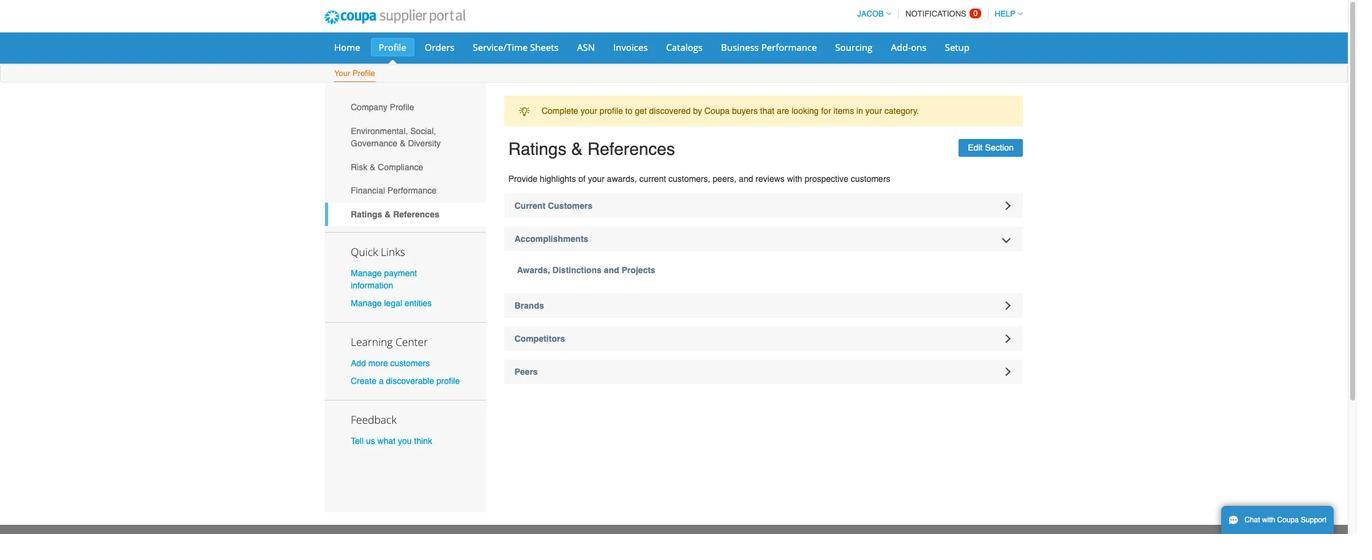 Task type: locate. For each thing, give the bounding box(es) containing it.
1 horizontal spatial ratings & references
[[509, 139, 675, 159]]

distinctions
[[553, 265, 602, 275]]

1 vertical spatial performance
[[388, 186, 437, 196]]

1 horizontal spatial references
[[588, 139, 675, 159]]

that
[[761, 106, 775, 116]]

complete your profile to get discovered by coupa buyers that are looking for items in your category.
[[542, 106, 920, 116]]

1 heading from the top
[[504, 293, 1023, 318]]

references up awards,
[[588, 139, 675, 159]]

1 horizontal spatial performance
[[762, 41, 817, 53]]

your right of
[[588, 174, 605, 184]]

0 vertical spatial profile
[[600, 106, 623, 116]]

0
[[974, 9, 978, 18]]

manage inside 'manage payment information'
[[351, 268, 382, 278]]

quick
[[351, 244, 378, 259]]

chat
[[1245, 516, 1261, 524]]

0 vertical spatial profile
[[379, 41, 407, 53]]

sourcing link
[[828, 38, 881, 56]]

service/time sheets
[[473, 41, 559, 53]]

awards,
[[517, 265, 550, 275]]

performance inside financial performance link
[[388, 186, 437, 196]]

0 vertical spatial customers
[[851, 174, 891, 184]]

references inside "link"
[[393, 209, 440, 219]]

payment
[[384, 268, 417, 278]]

social,
[[411, 126, 436, 136]]

0 horizontal spatial coupa
[[705, 106, 730, 116]]

with right reviews
[[787, 174, 803, 184]]

3 heading from the top
[[504, 360, 1023, 384]]

profile left to
[[600, 106, 623, 116]]

2 manage from the top
[[351, 298, 382, 308]]

edit
[[969, 143, 983, 153]]

chat with coupa support
[[1245, 516, 1327, 524]]

your
[[581, 106, 598, 116], [866, 106, 883, 116], [588, 174, 605, 184]]

with right chat
[[1263, 516, 1276, 524]]

service/time
[[473, 41, 528, 53]]

coupa inside button
[[1278, 516, 1300, 524]]

notifications
[[906, 9, 967, 18]]

manage
[[351, 268, 382, 278], [351, 298, 382, 308]]

tell us what you think
[[351, 436, 432, 446]]

jacob link
[[852, 9, 892, 18]]

2 vertical spatial heading
[[504, 360, 1023, 384]]

1 vertical spatial profile
[[353, 69, 375, 78]]

performance right business
[[762, 41, 817, 53]]

1 horizontal spatial with
[[1263, 516, 1276, 524]]

& left diversity
[[400, 138, 406, 148]]

catalogs
[[667, 41, 703, 53]]

coupa
[[705, 106, 730, 116], [1278, 516, 1300, 524]]

environmental,
[[351, 126, 408, 136]]

add more customers
[[351, 358, 430, 368]]

manage up "information"
[[351, 268, 382, 278]]

2 vertical spatial profile
[[390, 102, 414, 112]]

1 vertical spatial customers
[[391, 358, 430, 368]]

coupa left support
[[1278, 516, 1300, 524]]

0 vertical spatial coupa
[[705, 106, 730, 116]]

diversity
[[408, 138, 441, 148]]

1 vertical spatial with
[[1263, 516, 1276, 524]]

risk & compliance
[[351, 162, 423, 172]]

profile right your
[[353, 69, 375, 78]]

and right peers,
[[739, 174, 754, 184]]

0 vertical spatial heading
[[504, 293, 1023, 318]]

ratings
[[509, 139, 567, 159], [351, 209, 382, 219]]

add-ons link
[[884, 38, 935, 56]]

1 vertical spatial manage
[[351, 298, 382, 308]]

your profile link
[[334, 66, 376, 82]]

ratings & references down 'financial performance'
[[351, 209, 440, 219]]

0 horizontal spatial ratings & references
[[351, 209, 440, 219]]

manage down "information"
[[351, 298, 382, 308]]

your right complete
[[581, 106, 598, 116]]

performance inside business performance link
[[762, 41, 817, 53]]

coupa right by
[[705, 106, 730, 116]]

profile up "environmental, social, governance & diversity" link
[[390, 102, 414, 112]]

home link
[[326, 38, 368, 56]]

ratings up provide
[[509, 139, 567, 159]]

0 vertical spatial performance
[[762, 41, 817, 53]]

0 horizontal spatial performance
[[388, 186, 437, 196]]

add
[[351, 358, 366, 368]]

profile for company profile
[[390, 102, 414, 112]]

asn link
[[569, 38, 603, 56]]

setup
[[945, 41, 970, 53]]

1 horizontal spatial coupa
[[1278, 516, 1300, 524]]

profile
[[600, 106, 623, 116], [437, 376, 460, 386]]

1 manage from the top
[[351, 268, 382, 278]]

ratings & references inside the ratings & references "link"
[[351, 209, 440, 219]]

& down 'financial performance'
[[385, 209, 391, 219]]

0 horizontal spatial references
[[393, 209, 440, 219]]

and
[[739, 174, 754, 184], [604, 265, 620, 275]]

create a discoverable profile
[[351, 376, 460, 386]]

learning center
[[351, 334, 428, 349]]

information
[[351, 280, 393, 290]]

profile down coupa supplier portal image
[[379, 41, 407, 53]]

get
[[635, 106, 647, 116]]

environmental, social, governance & diversity
[[351, 126, 441, 148]]

1 vertical spatial ratings & references
[[351, 209, 440, 219]]

2 heading from the top
[[504, 326, 1023, 351]]

0 vertical spatial ratings & references
[[509, 139, 675, 159]]

accomplishments heading
[[504, 227, 1023, 251]]

1 horizontal spatial and
[[739, 174, 754, 184]]

manage for manage payment information
[[351, 268, 382, 278]]

think
[[414, 436, 432, 446]]

items
[[834, 106, 855, 116]]

customers up discoverable
[[391, 358, 430, 368]]

learning
[[351, 334, 393, 349]]

customers
[[851, 174, 891, 184], [391, 358, 430, 368]]

and left projects
[[604, 265, 620, 275]]

what
[[378, 436, 396, 446]]

0 horizontal spatial and
[[604, 265, 620, 275]]

0 horizontal spatial profile
[[437, 376, 460, 386]]

section
[[986, 143, 1014, 153]]

1 vertical spatial references
[[393, 209, 440, 219]]

add more customers link
[[351, 358, 430, 368]]

prospective
[[805, 174, 849, 184]]

1 vertical spatial heading
[[504, 326, 1023, 351]]

financial performance link
[[325, 179, 486, 203]]

& inside "link"
[[385, 209, 391, 219]]

0 vertical spatial ratings
[[509, 139, 567, 159]]

0 vertical spatial manage
[[351, 268, 382, 278]]

& inside environmental, social, governance & diversity
[[400, 138, 406, 148]]

performance down risk & compliance link
[[388, 186, 437, 196]]

1 horizontal spatial ratings
[[509, 139, 567, 159]]

references down financial performance link
[[393, 209, 440, 219]]

category.
[[885, 106, 920, 116]]

navigation
[[852, 2, 1023, 26]]

performance for business performance
[[762, 41, 817, 53]]

0 vertical spatial references
[[588, 139, 675, 159]]

current customers heading
[[504, 194, 1023, 218]]

ratings & references up of
[[509, 139, 675, 159]]

1 horizontal spatial profile
[[600, 106, 623, 116]]

asn
[[577, 41, 595, 53]]

customers right "prospective" at top
[[851, 174, 891, 184]]

customers
[[548, 201, 593, 211]]

with
[[787, 174, 803, 184], [1263, 516, 1276, 524]]

1 vertical spatial coupa
[[1278, 516, 1300, 524]]

0 horizontal spatial with
[[787, 174, 803, 184]]

profile link
[[371, 38, 415, 56]]

discoverable
[[386, 376, 434, 386]]

profile right discoverable
[[437, 376, 460, 386]]

coupa inside alert
[[705, 106, 730, 116]]

& up of
[[572, 139, 583, 159]]

governance
[[351, 138, 398, 148]]

invoices
[[614, 41, 648, 53]]

0 horizontal spatial ratings
[[351, 209, 382, 219]]

awards, distinctions and projects
[[517, 265, 656, 275]]

1 vertical spatial ratings
[[351, 209, 382, 219]]

heading
[[504, 293, 1023, 318], [504, 326, 1023, 351], [504, 360, 1023, 384]]

performance
[[762, 41, 817, 53], [388, 186, 437, 196]]

ratings down financial
[[351, 209, 382, 219]]

create
[[351, 376, 377, 386]]



Task type: describe. For each thing, give the bounding box(es) containing it.
add-ons
[[892, 41, 927, 53]]

coupa supplier portal image
[[316, 2, 474, 32]]

profile for your profile
[[353, 69, 375, 78]]

company
[[351, 102, 388, 112]]

service/time sheets link
[[465, 38, 567, 56]]

current
[[640, 174, 666, 184]]

provide
[[509, 174, 538, 184]]

a
[[379, 376, 384, 386]]

more
[[369, 358, 388, 368]]

highlights
[[540, 174, 576, 184]]

orders link
[[417, 38, 463, 56]]

your right in
[[866, 106, 883, 116]]

ratings & references link
[[325, 203, 486, 226]]

center
[[396, 334, 428, 349]]

in
[[857, 106, 864, 116]]

0 horizontal spatial customers
[[391, 358, 430, 368]]

manage for manage legal entities
[[351, 298, 382, 308]]

manage legal entities
[[351, 298, 432, 308]]

for
[[822, 106, 832, 116]]

1 vertical spatial and
[[604, 265, 620, 275]]

of
[[579, 174, 586, 184]]

your profile
[[334, 69, 375, 78]]

accomplishments button
[[504, 227, 1023, 251]]

company profile link
[[325, 96, 486, 119]]

peers,
[[713, 174, 737, 184]]

compliance
[[378, 162, 423, 172]]

tell us what you think button
[[351, 435, 432, 447]]

are
[[777, 106, 790, 116]]

awards,
[[607, 174, 637, 184]]

edit section link
[[959, 139, 1023, 157]]

you
[[398, 436, 412, 446]]

help
[[995, 9, 1016, 18]]

risk & compliance link
[[325, 155, 486, 179]]

financial
[[351, 186, 385, 196]]

ons
[[912, 41, 927, 53]]

catalogs link
[[659, 38, 711, 56]]

edit section
[[969, 143, 1014, 153]]

orders
[[425, 41, 455, 53]]

home
[[334, 41, 360, 53]]

quick links
[[351, 244, 405, 259]]

sourcing
[[836, 41, 873, 53]]

financial performance
[[351, 186, 437, 196]]

complete your profile to get discovered by coupa buyers that are looking for items in your category. alert
[[504, 96, 1023, 126]]

your
[[334, 69, 351, 78]]

looking
[[792, 106, 819, 116]]

manage payment information
[[351, 268, 417, 290]]

by
[[693, 106, 702, 116]]

chat with coupa support button
[[1222, 506, 1335, 534]]

us
[[366, 436, 375, 446]]

0 vertical spatial with
[[787, 174, 803, 184]]

& right "risk"
[[370, 162, 376, 172]]

buyers
[[733, 106, 758, 116]]

current customers button
[[504, 194, 1023, 218]]

discovered
[[650, 106, 691, 116]]

help link
[[990, 9, 1023, 18]]

entities
[[405, 298, 432, 308]]

company profile
[[351, 102, 414, 112]]

feedback
[[351, 412, 397, 427]]

setup link
[[938, 38, 978, 56]]

to
[[626, 106, 633, 116]]

current
[[515, 201, 546, 211]]

environmental, social, governance & diversity link
[[325, 119, 486, 155]]

manage legal entities link
[[351, 298, 432, 308]]

reviews
[[756, 174, 785, 184]]

create a discoverable profile link
[[351, 376, 460, 386]]

1 vertical spatial profile
[[437, 376, 460, 386]]

business performance link
[[714, 38, 825, 56]]

customers,
[[669, 174, 711, 184]]

1 horizontal spatial customers
[[851, 174, 891, 184]]

with inside button
[[1263, 516, 1276, 524]]

0 vertical spatial and
[[739, 174, 754, 184]]

invoices link
[[606, 38, 656, 56]]

links
[[381, 244, 405, 259]]

legal
[[384, 298, 402, 308]]

tell
[[351, 436, 364, 446]]

risk
[[351, 162, 368, 172]]

notifications 0
[[906, 9, 978, 18]]

add-
[[892, 41, 912, 53]]

profile inside alert
[[600, 106, 623, 116]]

complete
[[542, 106, 579, 116]]

support
[[1302, 516, 1327, 524]]

navigation containing notifications 0
[[852, 2, 1023, 26]]

ratings inside "link"
[[351, 209, 382, 219]]

business
[[721, 41, 759, 53]]

sheets
[[530, 41, 559, 53]]

performance for financial performance
[[388, 186, 437, 196]]

business performance
[[721, 41, 817, 53]]

provide highlights of your awards, current customers, peers, and reviews with prospective customers
[[509, 174, 891, 184]]

projects
[[622, 265, 656, 275]]



Task type: vqa. For each thing, say whether or not it's contained in the screenshot.
the profile in the Complete your profile to get discovered by Coupa buyers that are looking for items in your category. alert
no



